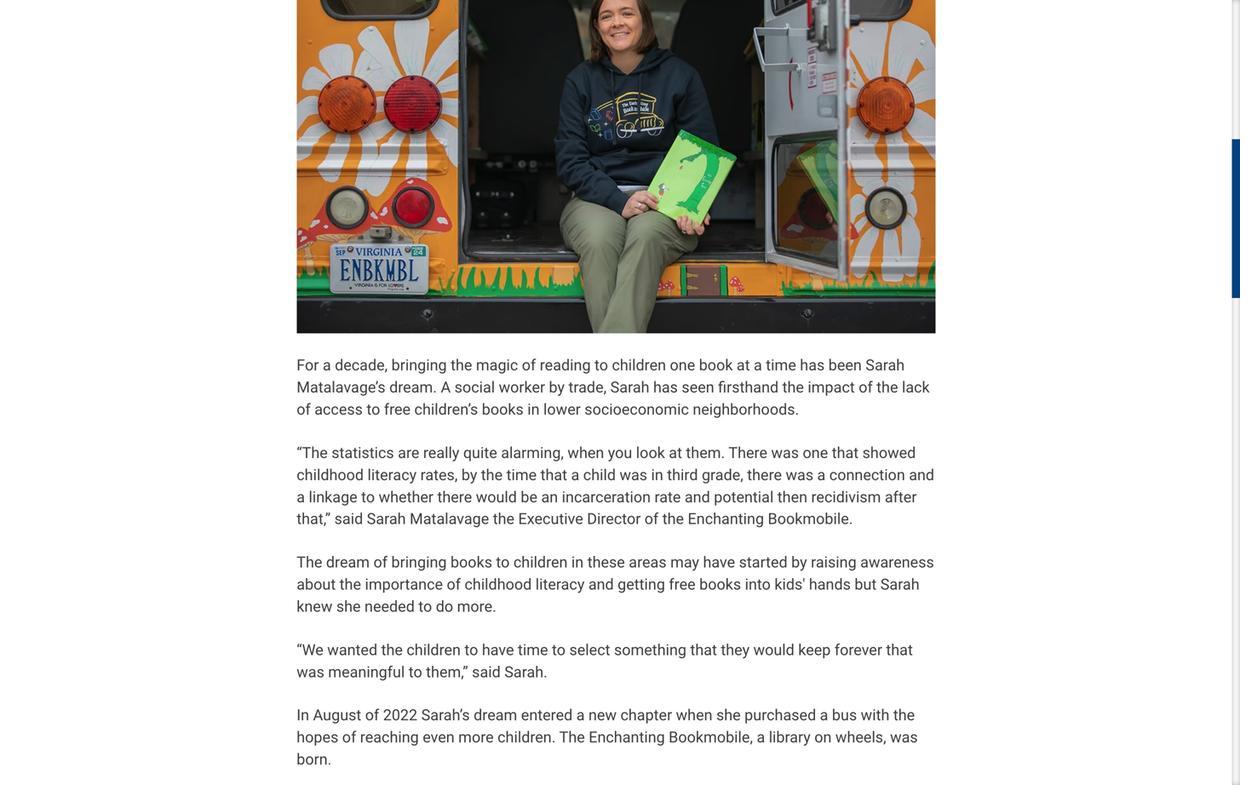 Task type: locate. For each thing, give the bounding box(es) containing it.
to
[[595, 357, 608, 375], [367, 401, 380, 419], [361, 488, 375, 506], [496, 554, 510, 572], [419, 598, 432, 616], [465, 641, 478, 659], [552, 641, 566, 659], [409, 663, 422, 681]]

one
[[670, 357, 695, 375], [803, 444, 828, 462]]

0 vertical spatial childhood
[[297, 466, 364, 484]]

1 vertical spatial by
[[462, 466, 477, 484]]

that up an on the left bottom of the page
[[541, 466, 567, 484]]

said inside the "the statistics are really quite alarming, when you look at them. there was one that showed childhood literacy rates, by the time that a child was in third grade, there was a connection and a linkage to whether there would be an incarceration rate and potential then recidivism after that," said sarah matalavage the executive director of the enchanting bookmobile.
[[334, 510, 363, 528]]

0 vertical spatial would
[[476, 488, 517, 506]]

2 vertical spatial children
[[407, 641, 461, 659]]

0 vertical spatial by
[[549, 379, 565, 397]]

0 horizontal spatial when
[[568, 444, 604, 462]]

by inside the dream of bringing books to children in these areas may have started by raising awareness about the importance of childhood literacy and getting free books into kids' hands but sarah knew she needed to do more.
[[791, 554, 807, 572]]

have up sarah.
[[482, 641, 514, 659]]

in inside the dream of bringing books to children in these areas may have started by raising awareness about the importance of childhood literacy and getting free books into kids' hands but sarah knew she needed to do more.
[[572, 554, 584, 572]]

books left the into
[[699, 576, 741, 594]]

by up kids'
[[791, 554, 807, 572]]

children up them,"
[[407, 641, 461, 659]]

there up matalavage
[[437, 488, 472, 506]]

0 vertical spatial books
[[482, 401, 524, 419]]

0 vertical spatial in
[[528, 401, 540, 419]]

1 bringing from the top
[[392, 357, 447, 375]]

1 vertical spatial dream
[[474, 707, 517, 725]]

0 horizontal spatial free
[[384, 401, 411, 419]]

1 horizontal spatial childhood
[[465, 576, 532, 594]]

she inside "in august of 2022 sarah's dream entered a new chapter when she purchased a bus with the hopes of reaching even more children. the enchanting bookmobile, a library on wheels, was born."
[[716, 707, 741, 725]]

0 horizontal spatial by
[[462, 466, 477, 484]]

to up "trade," in the left of the page
[[595, 357, 608, 375]]

0 horizontal spatial one
[[670, 357, 695, 375]]

sarah down awareness
[[881, 576, 920, 594]]

0 horizontal spatial there
[[437, 488, 472, 506]]

showed
[[863, 444, 916, 462]]

bringing
[[392, 357, 447, 375], [391, 554, 447, 572]]

0 horizontal spatial the
[[297, 554, 322, 572]]

1 horizontal spatial there
[[747, 466, 782, 484]]

decade,
[[335, 357, 388, 375]]

when inside the "the statistics are really quite alarming, when you look at them. there was one that showed childhood literacy rates, by the time that a child was in third grade, there was a connection and a linkage to whether there would be an incarceration rate and potential then recidivism after that," said sarah matalavage the executive director of the enchanting bookmobile.
[[568, 444, 604, 462]]

bringing inside for a decade, bringing the magic of reading to children one book at a time has been sarah matalavage's dream. a social worker by trade, sarah has seen firsthand the impact of the lack of access to free children's books in lower socioeconomic neighborhoods.
[[392, 357, 447, 375]]

1 vertical spatial one
[[803, 444, 828, 462]]

would right the they
[[754, 641, 795, 659]]

worker
[[499, 379, 545, 397]]

was inside "we wanted the children to have time to select something that they would keep forever that was meaningful to them," said sarah.
[[297, 663, 324, 681]]

bus
[[832, 707, 857, 725]]

she inside the dream of bringing books to children in these areas may have started by raising awareness about the importance of childhood literacy and getting free books into kids' hands but sarah knew she needed to do more.
[[336, 598, 361, 616]]

0 vertical spatial have
[[703, 554, 735, 572]]

time up sarah.
[[518, 641, 548, 659]]

dream up more
[[474, 707, 517, 725]]

the up meaningful
[[381, 641, 403, 659]]

said inside "we wanted the children to have time to select something that they would keep forever that was meaningful to them," said sarah.
[[472, 663, 501, 681]]

new
[[589, 707, 617, 725]]

in down worker
[[528, 401, 540, 419]]

have inside the dream of bringing books to children in these areas may have started by raising awareness about the importance of childhood literacy and getting free books into kids' hands but sarah knew she needed to do more.
[[703, 554, 735, 572]]

1 vertical spatial would
[[754, 641, 795, 659]]

by down quite at the bottom
[[462, 466, 477, 484]]

2 vertical spatial by
[[791, 554, 807, 572]]

1 horizontal spatial would
[[754, 641, 795, 659]]

a left library
[[757, 729, 765, 747]]

of up reaching
[[365, 707, 379, 725]]

sarah's
[[421, 707, 470, 725]]

books
[[482, 401, 524, 419], [451, 554, 492, 572], [699, 576, 741, 594]]

1 vertical spatial has
[[653, 379, 678, 397]]

literacy down executive
[[536, 576, 585, 594]]

in inside for a decade, bringing the magic of reading to children one book at a time has been sarah matalavage's dream. a social worker by trade, sarah has seen firsthand the impact of the lack of access to free children's books in lower socioeconomic neighborhoods.
[[528, 401, 540, 419]]

sarah down the whether
[[367, 510, 406, 528]]

the left executive
[[493, 510, 515, 528]]

by inside the "the statistics are really quite alarming, when you look at them. there was one that showed childhood literacy rates, by the time that a child was in third grade, there was a connection and a linkage to whether there would be an incarceration rate and potential then recidivism after that," said sarah matalavage the executive director of the enchanting bookmobile.
[[462, 466, 477, 484]]

a up the that,"
[[297, 488, 305, 506]]

0 vertical spatial one
[[670, 357, 695, 375]]

at up the third on the right bottom
[[669, 444, 682, 462]]

bringing up dream.
[[392, 357, 447, 375]]

enchanting down potential
[[688, 510, 764, 528]]

1 vertical spatial childhood
[[465, 576, 532, 594]]

1 horizontal spatial the
[[559, 729, 585, 747]]

a up recidivism
[[817, 466, 826, 484]]

0 horizontal spatial she
[[336, 598, 361, 616]]

was up then
[[786, 466, 814, 484]]

0 vertical spatial bringing
[[392, 357, 447, 375]]

have
[[703, 554, 735, 572], [482, 641, 514, 659]]

the right about
[[340, 576, 361, 594]]

0 horizontal spatial literacy
[[368, 466, 417, 484]]

would left be
[[476, 488, 517, 506]]

1 vertical spatial she
[[716, 707, 741, 725]]

incarceration
[[562, 488, 651, 506]]

1 vertical spatial have
[[482, 641, 514, 659]]

and up after
[[909, 466, 935, 484]]

0 horizontal spatial and
[[588, 576, 614, 594]]

free inside the dream of bringing books to children in these areas may have started by raising awareness about the importance of childhood literacy and getting free books into kids' hands but sarah knew she needed to do more.
[[669, 576, 696, 594]]

0 vertical spatial the
[[297, 554, 322, 572]]

the down the "entered"
[[559, 729, 585, 747]]

would inside the "the statistics are really quite alarming, when you look at them. there was one that showed childhood literacy rates, by the time that a child was in third grade, there was a connection and a linkage to whether there would be an incarceration rate and potential then recidivism after that," said sarah matalavage the executive director of the enchanting bookmobile.
[[476, 488, 517, 506]]

to up them,"
[[465, 641, 478, 659]]

the right with
[[893, 707, 915, 725]]

1 horizontal spatial by
[[549, 379, 565, 397]]

bringing inside the dream of bringing books to children in these areas may have started by raising awareness about the importance of childhood literacy and getting free books into kids' hands but sarah knew she needed to do more.
[[391, 554, 447, 572]]

books inside for a decade, bringing the magic of reading to children one book at a time has been sarah matalavage's dream. a social worker by trade, sarah has seen firsthand the impact of the lack of access to free children's books in lower socioeconomic neighborhoods.
[[482, 401, 524, 419]]

and down the third on the right bottom
[[685, 488, 710, 506]]

when up bookmobile,
[[676, 707, 713, 725]]

quite
[[463, 444, 497, 462]]

one up then
[[803, 444, 828, 462]]

executive
[[518, 510, 583, 528]]

sarah inside the dream of bringing books to children in these areas may have started by raising awareness about the importance of childhood literacy and getting free books into kids' hands but sarah knew she needed to do more.
[[881, 576, 920, 594]]

time inside for a decade, bringing the magic of reading to children one book at a time has been sarah matalavage's dream. a social worker by trade, sarah has seen firsthand the impact of the lack of access to free children's books in lower socioeconomic neighborhoods.
[[766, 357, 796, 375]]

0 horizontal spatial children
[[407, 641, 461, 659]]

1 horizontal spatial free
[[669, 576, 696, 594]]

needed
[[365, 598, 415, 616]]

are
[[398, 444, 419, 462]]

0 vertical spatial literacy
[[368, 466, 417, 484]]

literacy
[[368, 466, 417, 484], [536, 576, 585, 594]]

1 horizontal spatial children
[[514, 554, 568, 572]]

one inside the "the statistics are really quite alarming, when you look at them. there was one that showed childhood literacy rates, by the time that a child was in third grade, there was a connection and a linkage to whether there would be an incarceration rate and potential then recidivism after that," said sarah matalavage the executive director of the enchanting bookmobile.
[[803, 444, 828, 462]]

these
[[588, 554, 625, 572]]

to left select
[[552, 641, 566, 659]]

wanted
[[327, 641, 377, 659]]

1 vertical spatial enchanting
[[589, 729, 665, 747]]

0 vertical spatial at
[[737, 357, 750, 375]]

be
[[521, 488, 538, 506]]

forever
[[835, 641, 882, 659]]

children inside "we wanted the children to have time to select something that they would keep forever that was meaningful to them," said sarah.
[[407, 641, 461, 659]]

0 vertical spatial there
[[747, 466, 782, 484]]

1 horizontal spatial and
[[685, 488, 710, 506]]

2 horizontal spatial and
[[909, 466, 935, 484]]

when up child
[[568, 444, 604, 462]]

bringing up the importance
[[391, 554, 447, 572]]

childhood up more.
[[465, 576, 532, 594]]

0 vertical spatial enchanting
[[688, 510, 764, 528]]

2 vertical spatial books
[[699, 576, 741, 594]]

2 vertical spatial and
[[588, 576, 614, 594]]

childhood
[[297, 466, 364, 484], [465, 576, 532, 594]]

children down executive
[[514, 554, 568, 572]]

1 horizontal spatial at
[[737, 357, 750, 375]]

children inside for a decade, bringing the magic of reading to children one book at a time has been sarah matalavage's dream. a social worker by trade, sarah has seen firsthand the impact of the lack of access to free children's books in lower socioeconomic neighborhoods.
[[612, 357, 666, 375]]

0 vertical spatial time
[[766, 357, 796, 375]]

1 vertical spatial bringing
[[391, 554, 447, 572]]

connection
[[830, 466, 905, 484]]

reading
[[540, 357, 591, 375]]

1 vertical spatial free
[[669, 576, 696, 594]]

1 horizontal spatial has
[[800, 357, 825, 375]]

1 horizontal spatial dream
[[474, 707, 517, 725]]

a left bus
[[820, 707, 828, 725]]

that left the they
[[690, 641, 717, 659]]

whether
[[379, 488, 434, 506]]

dream up about
[[326, 554, 370, 572]]

1 vertical spatial in
[[651, 466, 663, 484]]

by up lower
[[549, 379, 565, 397]]

has up impact
[[800, 357, 825, 375]]

0 vertical spatial she
[[336, 598, 361, 616]]

2 horizontal spatial in
[[651, 466, 663, 484]]

then
[[778, 488, 808, 506]]

0 horizontal spatial enchanting
[[589, 729, 665, 747]]

free down may
[[669, 576, 696, 594]]

2 vertical spatial time
[[518, 641, 548, 659]]

sarah
[[866, 357, 905, 375], [610, 379, 650, 397], [367, 510, 406, 528], [881, 576, 920, 594]]

1 horizontal spatial have
[[703, 554, 735, 572]]

time up be
[[506, 466, 537, 484]]

at up firsthand
[[737, 357, 750, 375]]

0 horizontal spatial dream
[[326, 554, 370, 572]]

and down these
[[588, 576, 614, 594]]

said right them,"
[[472, 663, 501, 681]]

them,"
[[426, 663, 468, 681]]

she up bookmobile,
[[716, 707, 741, 725]]

on
[[815, 729, 832, 747]]

of down the rate
[[645, 510, 659, 528]]

0 vertical spatial dream
[[326, 554, 370, 572]]

children up socioeconomic
[[612, 357, 666, 375]]

2 vertical spatial in
[[572, 554, 584, 572]]

by
[[549, 379, 565, 397], [462, 466, 477, 484], [791, 554, 807, 572]]

literacy up the whether
[[368, 466, 417, 484]]

enchanting inside the "the statistics are really quite alarming, when you look at them. there was one that showed childhood literacy rates, by the time that a child was in third grade, there was a connection and a linkage to whether there would be an incarceration rate and potential then recidivism after that," said sarah matalavage the executive director of the enchanting bookmobile.
[[688, 510, 764, 528]]

said down linkage
[[334, 510, 363, 528]]

1 vertical spatial literacy
[[536, 576, 585, 594]]

she
[[336, 598, 361, 616], [716, 707, 741, 725]]

1 horizontal spatial in
[[572, 554, 584, 572]]

more.
[[457, 598, 496, 616]]

2 bringing from the top
[[391, 554, 447, 572]]

0 vertical spatial has
[[800, 357, 825, 375]]

0 vertical spatial and
[[909, 466, 935, 484]]

was
[[771, 444, 799, 462], [620, 466, 647, 484], [786, 466, 814, 484], [297, 663, 324, 681], [890, 729, 918, 747]]

was down ""we"
[[297, 663, 324, 681]]

that right forever
[[886, 641, 913, 659]]

at inside for a decade, bringing the magic of reading to children one book at a time has been sarah matalavage's dream. a social worker by trade, sarah has seen firsthand the impact of the lack of access to free children's books in lower socioeconomic neighborhoods.
[[737, 357, 750, 375]]

0 horizontal spatial in
[[528, 401, 540, 419]]

was right wheels,
[[890, 729, 918, 747]]

free
[[384, 401, 411, 419], [669, 576, 696, 594]]

1 horizontal spatial one
[[803, 444, 828, 462]]

0 vertical spatial children
[[612, 357, 666, 375]]

0 horizontal spatial at
[[669, 444, 682, 462]]

sarah up lack
[[866, 357, 905, 375]]

has
[[800, 357, 825, 375], [653, 379, 678, 397]]

of left access at left bottom
[[297, 401, 311, 419]]

of up the importance
[[374, 554, 388, 572]]

time up firsthand
[[766, 357, 796, 375]]

1 vertical spatial the
[[559, 729, 585, 747]]

of
[[522, 357, 536, 375], [859, 379, 873, 397], [297, 401, 311, 419], [645, 510, 659, 528], [374, 554, 388, 572], [447, 576, 461, 594], [365, 707, 379, 725], [342, 729, 356, 747]]

1 vertical spatial said
[[472, 663, 501, 681]]

1 horizontal spatial literacy
[[536, 576, 585, 594]]

one up seen at right
[[670, 357, 695, 375]]

kids'
[[775, 576, 805, 594]]

the up about
[[297, 554, 322, 572]]

entered
[[521, 707, 573, 725]]

1 vertical spatial children
[[514, 554, 568, 572]]

0 horizontal spatial have
[[482, 641, 514, 659]]

1 vertical spatial at
[[669, 444, 682, 462]]

she right knew
[[336, 598, 361, 616]]

that,"
[[297, 510, 331, 528]]

have right may
[[703, 554, 735, 572]]

more
[[458, 729, 494, 747]]

0 vertical spatial free
[[384, 401, 411, 419]]

statistics
[[332, 444, 394, 462]]

the down quite at the bottom
[[481, 466, 503, 484]]

0 horizontal spatial childhood
[[297, 466, 364, 484]]

dream
[[326, 554, 370, 572], [474, 707, 517, 725]]

a
[[323, 357, 331, 375], [754, 357, 762, 375], [571, 466, 580, 484], [817, 466, 826, 484], [297, 488, 305, 506], [576, 707, 585, 725], [820, 707, 828, 725], [757, 729, 765, 747]]

a
[[441, 379, 451, 397]]

the inside the dream of bringing books to children in these areas may have started by raising awareness about the importance of childhood literacy and getting free books into kids' hands but sarah knew she needed to do more.
[[340, 576, 361, 594]]

has left seen at right
[[653, 379, 678, 397]]

0 vertical spatial said
[[334, 510, 363, 528]]

childhood up linkage
[[297, 466, 364, 484]]

there down there
[[747, 466, 782, 484]]

1 horizontal spatial she
[[716, 707, 741, 725]]

in august of 2022 sarah's dream entered a new chapter when she purchased a bus with the hopes of reaching even more children. the enchanting bookmobile, a library on wheels, was born.
[[297, 707, 918, 769]]

1 horizontal spatial when
[[676, 707, 713, 725]]

1 horizontal spatial said
[[472, 663, 501, 681]]

1 vertical spatial when
[[676, 707, 713, 725]]

and inside the dream of bringing books to children in these areas may have started by raising awareness about the importance of childhood literacy and getting free books into kids' hands but sarah knew she needed to do more.
[[588, 576, 614, 594]]

0 horizontal spatial would
[[476, 488, 517, 506]]

in left these
[[572, 554, 584, 572]]

importance
[[365, 576, 443, 594]]

enchanting down chapter
[[589, 729, 665, 747]]

books down worker
[[482, 401, 524, 419]]

the
[[451, 357, 472, 375], [783, 379, 804, 397], [877, 379, 898, 397], [481, 466, 503, 484], [493, 510, 515, 528], [663, 510, 684, 528], [340, 576, 361, 594], [381, 641, 403, 659], [893, 707, 915, 725]]

free down dream.
[[384, 401, 411, 419]]

0 vertical spatial when
[[568, 444, 604, 462]]

would
[[476, 488, 517, 506], [754, 641, 795, 659]]

would inside "we wanted the children to have time to select something that they would keep forever that was meaningful to them," said sarah.
[[754, 641, 795, 659]]

books up more.
[[451, 554, 492, 572]]

"we wanted the children to have time to select something that they would keep forever that was meaningful to them," said sarah.
[[297, 641, 913, 681]]

to right linkage
[[361, 488, 375, 506]]

been
[[829, 357, 862, 375]]

bookmobile,
[[669, 729, 753, 747]]

a left new in the left of the page
[[576, 707, 585, 725]]

enchanting
[[688, 510, 764, 528], [589, 729, 665, 747]]

of up do
[[447, 576, 461, 594]]

2 horizontal spatial by
[[791, 554, 807, 572]]

2 horizontal spatial children
[[612, 357, 666, 375]]

0 horizontal spatial said
[[334, 510, 363, 528]]

a up firsthand
[[754, 357, 762, 375]]

socioeconomic
[[585, 401, 689, 419]]

0 horizontal spatial has
[[653, 379, 678, 397]]

2022
[[383, 707, 418, 725]]

for a decade, bringing the magic of reading to children one book at a time has been sarah matalavage's dream. a social worker by trade, sarah has seen firsthand the impact of the lack of access to free children's books in lower socioeconomic neighborhoods.
[[297, 357, 930, 419]]

something
[[614, 641, 687, 659]]

when
[[568, 444, 604, 462], [676, 707, 713, 725]]

1 horizontal spatial enchanting
[[688, 510, 764, 528]]

in down the look in the bottom right of the page
[[651, 466, 663, 484]]

1 vertical spatial time
[[506, 466, 537, 484]]



Task type: describe. For each thing, give the bounding box(es) containing it.
dream.
[[389, 379, 437, 397]]

when inside "in august of 2022 sarah's dream entered a new chapter when she purchased a bus with the hopes of reaching even more children. the enchanting bookmobile, a library on wheels, was born."
[[676, 707, 713, 725]]

by inside for a decade, bringing the magic of reading to children one book at a time has been sarah matalavage's dream. a social worker by trade, sarah has seen firsthand the impact of the lack of access to free children's books in lower socioeconomic neighborhoods.
[[549, 379, 565, 397]]

childhood inside the dream of bringing books to children in these areas may have started by raising awareness about the importance of childhood literacy and getting free books into kids' hands but sarah knew she needed to do more.
[[465, 576, 532, 594]]

the inside "in august of 2022 sarah's dream entered a new chapter when she purchased a bus with the hopes of reaching even more children. the enchanting bookmobile, a library on wheels, was born."
[[893, 707, 915, 725]]

sarah up socioeconomic
[[610, 379, 650, 397]]

the down the rate
[[663, 510, 684, 528]]

to left them,"
[[409, 663, 422, 681]]

bookmobile.
[[768, 510, 853, 528]]

linkage
[[309, 488, 358, 506]]

lower
[[544, 401, 581, 419]]

at inside the "the statistics are really quite alarming, when you look at them. there was one that showed childhood literacy rates, by the time that a child was in third grade, there was a connection and a linkage to whether there would be an incarceration rate and potential then recidivism after that," said sarah matalavage the executive director of the enchanting bookmobile.
[[669, 444, 682, 462]]

matalavage's
[[297, 379, 386, 397]]

to up more.
[[496, 554, 510, 572]]

time inside "we wanted the children to have time to select something that they would keep forever that was meaningful to them," said sarah.
[[518, 641, 548, 659]]

even
[[423, 729, 455, 747]]

impact
[[808, 379, 855, 397]]

1 vertical spatial and
[[685, 488, 710, 506]]

look
[[636, 444, 665, 462]]

there
[[729, 444, 768, 462]]

keep
[[798, 641, 831, 659]]

a left child
[[571, 466, 580, 484]]

but
[[855, 576, 877, 594]]

potential
[[714, 488, 774, 506]]

library
[[769, 729, 811, 747]]

"the
[[297, 444, 328, 462]]

book
[[699, 357, 733, 375]]

an
[[541, 488, 558, 506]]

the inside "in august of 2022 sarah's dream entered a new chapter when she purchased a bus with the hopes of reaching even more children. the enchanting bookmobile, a library on wheels, was born."
[[559, 729, 585, 747]]

the up the social
[[451, 357, 472, 375]]

literacy inside the "the statistics are really quite alarming, when you look at them. there was one that showed childhood literacy rates, by the time that a child was in third grade, there was a connection and a linkage to whether there would be an incarceration rate and potential then recidivism after that," said sarah matalavage the executive director of the enchanting bookmobile.
[[368, 466, 417, 484]]

have inside "we wanted the children to have time to select something that they would keep forever that was meaningful to them," said sarah.
[[482, 641, 514, 659]]

of inside the "the statistics are really quite alarming, when you look at them. there was one that showed childhood literacy rates, by the time that a child was in third grade, there was a connection and a linkage to whether there would be an incarceration rate and potential then recidivism after that," said sarah matalavage the executive director of the enchanting bookmobile.
[[645, 510, 659, 528]]

areas
[[629, 554, 667, 572]]

a right for
[[323, 357, 331, 375]]

the left lack
[[877, 379, 898, 397]]

child
[[583, 466, 616, 484]]

lack
[[902, 379, 930, 397]]

trade,
[[569, 379, 607, 397]]

1 vertical spatial there
[[437, 488, 472, 506]]

them.
[[686, 444, 725, 462]]

bringing for of
[[391, 554, 447, 572]]

hands
[[809, 576, 851, 594]]

into
[[745, 576, 771, 594]]

social
[[455, 379, 495, 397]]

purchased
[[745, 707, 816, 725]]

reaching
[[360, 729, 419, 747]]

hopes
[[297, 729, 338, 747]]

enchanting inside "in august of 2022 sarah's dream entered a new chapter when she purchased a bus with the hopes of reaching even more children. the enchanting bookmobile, a library on wheels, was born."
[[589, 729, 665, 747]]

august
[[313, 707, 361, 725]]

knew
[[297, 598, 333, 616]]

rates,
[[420, 466, 458, 484]]

raising
[[811, 554, 857, 572]]

to right access at left bottom
[[367, 401, 380, 419]]

third
[[667, 466, 698, 484]]

of down august
[[342, 729, 356, 747]]

sarah.
[[504, 663, 548, 681]]

started
[[739, 554, 788, 572]]

childhood inside the "the statistics are really quite alarming, when you look at them. there was one that showed childhood literacy rates, by the time that a child was in third grade, there was a connection and a linkage to whether there would be an incarceration rate and potential then recidivism after that," said sarah matalavage the executive director of the enchanting bookmobile.
[[297, 466, 364, 484]]

with
[[861, 707, 890, 725]]

for
[[297, 357, 319, 375]]

grade,
[[702, 466, 743, 484]]

seen
[[682, 379, 714, 397]]

was inside "in august of 2022 sarah's dream entered a new chapter when she purchased a bus with the hopes of reaching even more children. the enchanting bookmobile, a library on wheels, was born."
[[890, 729, 918, 747]]

was down you
[[620, 466, 647, 484]]

bringing for dream.
[[392, 357, 447, 375]]

time inside the "the statistics are really quite alarming, when you look at them. there was one that showed childhood literacy rates, by the time that a child was in third grade, there was a connection and a linkage to whether there would be an incarceration rate and potential then recidivism after that," said sarah matalavage the executive director of the enchanting bookmobile.
[[506, 466, 537, 484]]

may
[[670, 554, 699, 572]]

really
[[423, 444, 459, 462]]

meaningful
[[328, 663, 405, 681]]

they
[[721, 641, 750, 659]]

recidivism
[[811, 488, 881, 506]]

children.
[[498, 729, 556, 747]]

the dream of bringing books to children in these areas may have started by raising awareness about the importance of childhood literacy and getting free books into kids' hands but sarah knew she needed to do more.
[[297, 554, 934, 616]]

director
[[587, 510, 641, 528]]

that up connection
[[832, 444, 859, 462]]

dream inside the dream of bringing books to children in these areas may have started by raising awareness about the importance of childhood literacy and getting free books into kids' hands but sarah knew she needed to do more.
[[326, 554, 370, 572]]

sarah inside the "the statistics are really quite alarming, when you look at them. there was one that showed childhood literacy rates, by the time that a child was in third grade, there was a connection and a linkage to whether there would be an incarceration rate and potential then recidivism after that," said sarah matalavage the executive director of the enchanting bookmobile.
[[367, 510, 406, 528]]

to inside the "the statistics are really quite alarming, when you look at them. there was one that showed childhood literacy rates, by the time that a child was in third grade, there was a connection and a linkage to whether there would be an incarceration rate and potential then recidivism after that," said sarah matalavage the executive director of the enchanting bookmobile.
[[361, 488, 375, 506]]

magic
[[476, 357, 518, 375]]

you
[[608, 444, 632, 462]]

of up worker
[[522, 357, 536, 375]]

1 vertical spatial books
[[451, 554, 492, 572]]

to left do
[[419, 598, 432, 616]]

children's
[[414, 401, 478, 419]]

dream inside "in august of 2022 sarah's dream entered a new chapter when she purchased a bus with the hopes of reaching even more children. the enchanting bookmobile, a library on wheels, was born."
[[474, 707, 517, 725]]

literacy inside the dream of bringing books to children in these areas may have started by raising awareness about the importance of childhood literacy and getting free books into kids' hands but sarah knew she needed to do more.
[[536, 576, 585, 594]]

children inside the dream of bringing books to children in these areas may have started by raising awareness about the importance of childhood literacy and getting free books into kids' hands but sarah knew she needed to do more.
[[514, 554, 568, 572]]

was right there
[[771, 444, 799, 462]]

in inside the "the statistics are really quite alarming, when you look at them. there was one that showed childhood literacy rates, by the time that a child was in third grade, there was a connection and a linkage to whether there would be an incarceration rate and potential then recidivism after that," said sarah matalavage the executive director of the enchanting bookmobile.
[[651, 466, 663, 484]]

the inside "we wanted the children to have time to select something that they would keep forever that was meaningful to them," said sarah.
[[381, 641, 403, 659]]

free inside for a decade, bringing the magic of reading to children one book at a time has been sarah matalavage's dream. a social worker by trade, sarah has seen firsthand the impact of the lack of access to free children's books in lower socioeconomic neighborhoods.
[[384, 401, 411, 419]]

of down "been"
[[859, 379, 873, 397]]

chapter
[[621, 707, 672, 725]]

matalavage
[[410, 510, 489, 528]]

awareness
[[860, 554, 934, 572]]

the left impact
[[783, 379, 804, 397]]

getting
[[618, 576, 665, 594]]

one inside for a decade, bringing the magic of reading to children one book at a time has been sarah matalavage's dream. a social worker by trade, sarah has seen firsthand the impact of the lack of access to free children's books in lower socioeconomic neighborhoods.
[[670, 357, 695, 375]]

alarming,
[[501, 444, 564, 462]]

rate
[[655, 488, 681, 506]]

select
[[569, 641, 610, 659]]

neighborhoods.
[[693, 401, 799, 419]]

born.
[[297, 751, 332, 769]]

in
[[297, 707, 309, 725]]

about
[[297, 576, 336, 594]]

after
[[885, 488, 917, 506]]

access
[[315, 401, 363, 419]]

wheels,
[[836, 729, 886, 747]]

the inside the dream of bringing books to children in these areas may have started by raising awareness about the importance of childhood literacy and getting free books into kids' hands but sarah knew she needed to do more.
[[297, 554, 322, 572]]

firsthand
[[718, 379, 779, 397]]

do
[[436, 598, 453, 616]]

"the statistics are really quite alarming, when you look at them. there was one that showed childhood literacy rates, by the time that a child was in third grade, there was a connection and a linkage to whether there would be an incarceration rate and potential then recidivism after that," said sarah matalavage the executive director of the enchanting bookmobile.
[[297, 444, 935, 528]]



Task type: vqa. For each thing, say whether or not it's contained in the screenshot.
even
yes



